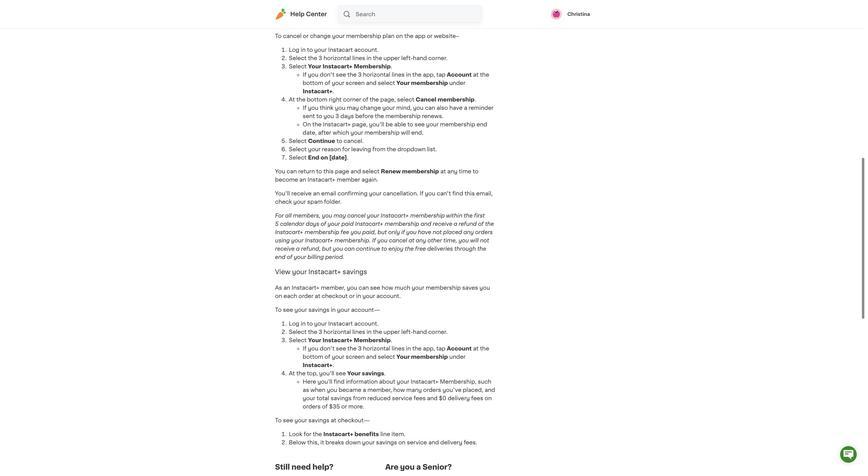 Task type: locate. For each thing, give the bounding box(es) containing it.
select your instacart+ membership . for at the bottom right corner of the page, select
[[289, 63, 392, 69]]

0 vertical spatial at
[[289, 97, 295, 102]]

think
[[320, 105, 334, 110]]

how left much
[[382, 285, 394, 291]]

1 hand from the top
[[413, 55, 427, 61]]

1 horizontal spatial days
[[341, 113, 354, 119]]

to right 'return' on the top of the page
[[316, 169, 322, 174]]

cancel inside if you cancel at any other time, you will not receive a refund, but you can continue to enjoy the free deliveries through the end of your billing period.
[[389, 238, 407, 243]]

2 vertical spatial cancel
[[389, 238, 407, 243]]

screen
[[346, 80, 365, 86], [346, 354, 365, 360]]

1 vertical spatial delivery
[[441, 440, 463, 445]]

instacart+ inside look for the instacart+ benefits line item. below this, it breaks down your savings on service and delivery fees.
[[324, 432, 354, 437]]

to for to see your savings at checkout—
[[275, 418, 282, 423]]

2 vertical spatial an
[[284, 285, 290, 291]]

you
[[308, 72, 319, 77], [308, 105, 319, 110], [335, 105, 346, 110], [413, 105, 424, 110], [324, 113, 334, 119], [425, 191, 436, 196], [322, 213, 332, 218], [351, 229, 361, 235], [407, 229, 417, 235], [378, 238, 388, 243], [459, 238, 469, 243], [333, 246, 343, 251], [347, 285, 357, 291], [480, 285, 490, 291], [308, 346, 319, 352], [327, 387, 338, 393], [400, 464, 415, 471]]

how down about
[[394, 387, 405, 393]]

1 vertical spatial hand
[[413, 329, 427, 335]]

1 select from the top
[[289, 55, 307, 61]]

0 vertical spatial cancel
[[275, 17, 298, 23]]

0 vertical spatial not
[[433, 229, 442, 235]]

of right corner
[[363, 97, 369, 102]]

spam
[[308, 199, 323, 204]]

1 horizontal spatial cancel
[[416, 97, 437, 102]]

to
[[275, 33, 282, 39], [275, 307, 282, 313], [275, 418, 282, 423]]

any inside calendar days of your paid instacart+ membership and receive a refund of the instacart+ membership fee you paid, but only if you have not placed any orders using your instacart+ membership.
[[464, 229, 474, 235]]

days left before
[[341, 113, 354, 119]]

cancel up the paid
[[348, 213, 366, 218]]

1 vertical spatial under
[[450, 354, 466, 360]]

receive up placed
[[433, 221, 453, 227]]

an down 'return' on the top of the page
[[300, 177, 306, 182]]

1 horizontal spatial but
[[378, 229, 387, 235]]

confirming
[[338, 191, 368, 196]]

you'll left be
[[369, 122, 385, 127]]

may up the paid
[[334, 213, 346, 218]]

1 horizontal spatial may
[[347, 105, 359, 110]]

1 your membership under instacart+ . from the top
[[303, 80, 466, 94]]

1 vertical spatial upper
[[384, 329, 400, 335]]

instacart+ up the which
[[323, 122, 351, 127]]

to right the 'time'
[[473, 169, 479, 174]]

1 vertical spatial left-
[[402, 329, 413, 335]]

2 if you don't see the 3 horizontal lines in the app, tap account from the top
[[303, 346, 472, 352]]

0 horizontal spatial you'll
[[319, 371, 335, 376]]

an inside as an instacart+ member, you can see how much your membership saves you on each order at checkout or in your account.
[[284, 285, 290, 291]]

1 horizontal spatial not
[[480, 238, 489, 243]]

your
[[308, 63, 322, 69], [397, 80, 410, 86], [308, 338, 322, 343], [397, 354, 410, 360], [347, 371, 361, 376]]

0 vertical spatial account
[[447, 72, 472, 77]]

3 to from the top
[[275, 418, 282, 423]]

1 log in to your instacart account. select the 3 horizontal lines in the upper left-hand corner. from the top
[[289, 47, 448, 61]]

on inside at the bottom right corner of the page, select cancel membership . if you think you may change your mind, you can also have a reminder sent to you 3 days before the membership renews. on the instacart+ page, you'll be able to see your membership end date, after which your membership will end. select continue to cancel. select your reason for leaving from the dropdown list. select end on [date] .
[[321, 155, 328, 160]]

account. down account—
[[355, 321, 379, 327]]

1 account from the top
[[447, 72, 472, 77]]

may down corner
[[347, 105, 359, 110]]

much
[[395, 285, 411, 291]]

have inside calendar days of your paid instacart+ membership and receive a refund of the instacart+ membership fee you paid, but only if you have not placed any orders using your instacart+ membership.
[[418, 229, 432, 235]]

select inside at the bottom right corner of the page, select cancel membership . if you think you may change your mind, you can also have a reminder sent to you 3 days before the membership renews. on the instacart+ page, you'll be able to see your membership end date, after which your membership will end. select continue to cancel. select your reason for leaving from the dropdown list. select end on [date] .
[[397, 97, 415, 102]]

delivery
[[448, 396, 470, 401], [441, 440, 463, 445]]

0 horizontal spatial for
[[304, 432, 312, 437]]

change
[[310, 33, 331, 39], [360, 105, 381, 110]]

any down refund
[[464, 229, 474, 235]]

you inside the at the top, you'll see your savings . here you'll find information about your instacart+ membership, such as when you became a member, how many orders you've placed, and your total savings from reduced service fees and $0 delivery fees on orders of $35 or more.
[[327, 387, 338, 393]]

and inside calendar days of your paid instacart+ membership and receive a refund of the instacart+ membership fee you paid, but only if you have not placed any orders using your instacart+ membership.
[[421, 221, 432, 227]]

1 vertical spatial instacart
[[328, 321, 353, 327]]

to right able
[[408, 122, 414, 127]]

or right $35
[[342, 404, 347, 410]]

0 vertical spatial hand
[[413, 55, 427, 61]]

2 select from the top
[[289, 63, 307, 69]]

page, up be
[[381, 97, 396, 102]]

see inside as an instacart+ member, you can see how much your membership saves you on each order at checkout or in your account.
[[370, 285, 381, 291]]

on down such
[[485, 396, 492, 401]]

2 tap from the top
[[437, 346, 446, 352]]

2 to from the top
[[275, 307, 282, 313]]

have up other
[[418, 229, 432, 235]]

may inside the for all members, you may cancel your instacart+ membership within the first 5
[[334, 213, 346, 218]]

1 horizontal spatial member,
[[368, 387, 392, 393]]

or down cancel your membership
[[303, 33, 309, 39]]

placed
[[443, 229, 462, 235]]

before
[[356, 113, 374, 119]]

membership down to cancel or change your membership plan on the app or website–
[[354, 63, 391, 69]]

0 vertical spatial any
[[448, 169, 458, 174]]

delivery inside the at the top, you'll see your savings . here you'll find information about your instacart+ membership, such as when you became a member, how many orders you've placed, and your total savings from reduced service fees and $0 delivery fees on orders of $35 or more.
[[448, 396, 470, 401]]

within
[[447, 213, 463, 218]]

will up "through"
[[471, 238, 479, 243]]

and up information
[[366, 354, 377, 360]]

center
[[306, 11, 327, 17]]

orders up $0
[[424, 387, 441, 393]]

1 vertical spatial from
[[353, 396, 366, 401]]

don't
[[320, 72, 335, 77], [320, 346, 335, 352]]

3
[[319, 55, 322, 61], [358, 72, 362, 77], [336, 113, 339, 119], [319, 329, 322, 335], [358, 346, 362, 352]]

1 vertical spatial to
[[275, 307, 282, 313]]

from right leaving
[[373, 146, 386, 152]]

left-
[[402, 55, 413, 61], [402, 329, 413, 335]]

all
[[285, 213, 292, 218]]

0 vertical spatial log in to your instacart account. select the 3 horizontal lines in the upper left-hand corner.
[[289, 47, 448, 61]]

1 don't from the top
[[320, 72, 335, 77]]

0 vertical spatial find
[[453, 191, 463, 196]]

the inside calendar days of your paid instacart+ membership and receive a refund of the instacart+ membership fee you paid, but only if you have not placed any orders using your instacart+ membership.
[[485, 221, 494, 227]]

have right also
[[450, 105, 463, 110]]

days inside at the bottom right corner of the page, select cancel membership . if you think you may change your mind, you can also have a reminder sent to you 3 days before the membership renews. on the instacart+ page, you'll be able to see your membership end date, after which your membership will end. select continue to cancel. select your reason for leaving from the dropdown list. select end on [date] .
[[341, 113, 354, 119]]

you'll inside at the bottom right corner of the page, select cancel membership . if you think you may change your mind, you can also have a reminder sent to you 3 days before the membership renews. on the instacart+ page, you'll be able to see your membership end date, after which your membership will end. select continue to cancel. select your reason for leaving from the dropdown list. select end on [date] .
[[369, 122, 385, 127]]

at right order
[[315, 293, 320, 299]]

1 vertical spatial how
[[394, 387, 405, 393]]

change down cancel your membership
[[310, 33, 331, 39]]

fees down placed,
[[472, 396, 484, 401]]

2 horizontal spatial cancel
[[389, 238, 407, 243]]

0 vertical spatial for
[[342, 146, 350, 152]]

log in to your instacart account. select the 3 horizontal lines in the upper left-hand corner. down to cancel or change your membership plan on the app or website–
[[289, 47, 448, 61]]

2 app, from the top
[[423, 346, 435, 352]]

1 vertical spatial cancel
[[348, 213, 366, 218]]

end up view
[[275, 254, 286, 260]]

service up are you a senior?
[[407, 440, 427, 445]]

0 vertical spatial end
[[477, 122, 488, 127]]

1 horizontal spatial any
[[448, 169, 458, 174]]

delivery inside look for the instacart+ benefits line item. below this, it breaks down your savings on service and delivery fees.
[[441, 440, 463, 445]]

continue
[[308, 138, 335, 144]]

service inside look for the instacart+ benefits line item. below this, it breaks down your savings on service and delivery fees.
[[407, 440, 427, 445]]

log in to your instacart account. select the 3 horizontal lines in the upper left-hand corner. down account—
[[289, 321, 448, 335]]

your membership under instacart+ .
[[303, 80, 466, 94], [303, 354, 466, 368]]

instacart down to cancel or change your membership plan on the app or website–
[[328, 47, 353, 52]]

2 log in to your instacart account. select the 3 horizontal lines in the upper left-hand corner. from the top
[[289, 321, 448, 335]]

at the bottom of your screen and select
[[303, 72, 489, 86], [303, 346, 489, 360]]

cancel
[[283, 33, 302, 39], [348, 213, 366, 218], [389, 238, 407, 243]]

1 if you don't see the 3 horizontal lines in the app, tap account from the top
[[303, 72, 472, 77]]

instacart+ inside at the bottom right corner of the page, select cancel membership . if you think you may change your mind, you can also have a reminder sent to you 3 days before the membership renews. on the instacart+ page, you'll be able to see your membership end date, after which your membership will end. select continue to cancel. select your reason for leaving from the dropdown list. select end on [date] .
[[323, 122, 351, 127]]

not down first
[[480, 238, 489, 243]]

end inside at the bottom right corner of the page, select cancel membership . if you think you may change your mind, you can also have a reminder sent to you 3 days before the membership renews. on the instacart+ page, you'll be able to see your membership end date, after which your membership will end. select continue to cancel. select your reason for leaving from the dropdown list. select end on [date] .
[[477, 122, 488, 127]]

1 membership from the top
[[354, 63, 391, 69]]

will inside at the bottom right corner of the page, select cancel membership . if you think you may change your mind, you can also have a reminder sent to you 3 days before the membership renews. on the instacart+ page, you'll be able to see your membership end date, after which your membership will end. select continue to cancel. select your reason for leaving from the dropdown list. select end on [date] .
[[401, 130, 410, 135]]

instacart
[[328, 47, 353, 52], [328, 321, 353, 327]]

membership.
[[335, 238, 371, 243]]

1 vertical spatial account
[[447, 346, 472, 352]]

cancel inside the for all members, you may cancel your instacart+ membership within the first 5
[[348, 213, 366, 218]]

account. down to cancel or change your membership plan on the app or website–
[[355, 47, 379, 52]]

2 vertical spatial bottom
[[303, 354, 323, 360]]

at for at the bottom right corner of the page, select cancel membership . if you think you may change your mind, you can also have a reminder sent to you 3 days before the membership renews. on the instacart+ page, you'll be able to see your membership end date, after which your membership will end. select continue to cancel. select your reason for leaving from the dropdown list. select end on [date] .
[[289, 97, 295, 102]]

0 vertical spatial app,
[[423, 72, 435, 77]]

0 vertical spatial days
[[341, 113, 354, 119]]

orders
[[476, 229, 493, 235], [424, 387, 441, 393], [303, 404, 321, 410]]

your
[[300, 17, 314, 23], [332, 33, 345, 39], [314, 47, 327, 52], [332, 80, 345, 86], [383, 105, 395, 110], [426, 122, 439, 127], [351, 130, 363, 135], [308, 146, 321, 152], [369, 191, 382, 196], [294, 199, 306, 204], [367, 213, 380, 218], [328, 221, 340, 227], [291, 238, 304, 243], [294, 254, 306, 260], [292, 269, 307, 276], [412, 285, 425, 291], [363, 293, 375, 299], [295, 307, 307, 313], [337, 307, 350, 313], [314, 321, 327, 327], [332, 354, 345, 360], [397, 379, 410, 385], [303, 396, 315, 401], [295, 418, 307, 423], [362, 440, 375, 445]]

on right end
[[321, 155, 328, 160]]

see
[[336, 72, 346, 77], [415, 122, 425, 127], [370, 285, 381, 291], [283, 307, 293, 313], [336, 346, 346, 352], [336, 371, 346, 376], [283, 418, 293, 423]]

log
[[289, 47, 300, 52], [289, 321, 300, 327]]

at the bottom of your screen and select for cancel membership
[[303, 72, 489, 86]]

a left senior?
[[417, 464, 421, 471]]

not inside if you cancel at any other time, you will not receive a refund, but you can continue to enjoy the free deliveries through the end of your billing period.
[[480, 238, 489, 243]]

1 at from the top
[[289, 97, 295, 102]]

bottom inside at the bottom right corner of the page, select cancel membership . if you think you may change your mind, you can also have a reminder sent to you 3 days before the membership renews. on the instacart+ page, you'll be able to see your membership end date, after which your membership will end. select continue to cancel. select your reason for leaving from the dropdown list. select end on [date] .
[[307, 97, 328, 102]]

checkout
[[322, 293, 348, 299]]

of down total
[[322, 404, 328, 410]]

date,
[[303, 130, 317, 135]]

find inside the at the top, you'll see your savings . here you'll find information about your instacart+ membership, such as when you became a member, how many orders you've placed, and your total savings from reduced service fees and $0 delivery fees on orders of $35 or more.
[[334, 379, 345, 385]]

christina
[[568, 12, 590, 17]]

1 horizontal spatial for
[[342, 146, 350, 152]]

will down able
[[401, 130, 410, 135]]

0 vertical spatial this
[[324, 169, 334, 174]]

1 vertical spatial for
[[304, 432, 312, 437]]

1 horizontal spatial will
[[471, 238, 479, 243]]

6 select from the top
[[289, 329, 307, 335]]

0 horizontal spatial end
[[275, 254, 286, 260]]

orders down total
[[303, 404, 321, 410]]

receive up spam
[[292, 191, 312, 196]]

change up before
[[360, 105, 381, 110]]

instacart+ up refund,
[[305, 238, 333, 243]]

end inside if you cancel at any other time, you will not receive a refund, but you can continue to enjoy the free deliveries through the end of your billing period.
[[275, 254, 286, 260]]

but up period. at left
[[322, 246, 332, 251]]

log in to your instacart account. select the 3 horizontal lines in the upper left-hand corner.
[[289, 47, 448, 61], [289, 321, 448, 335]]

information
[[346, 379, 378, 385]]

0 horizontal spatial may
[[334, 213, 346, 218]]

select your instacart+ membership . up right
[[289, 63, 392, 69]]

1 vertical spatial change
[[360, 105, 381, 110]]

4 select from the top
[[289, 146, 307, 152]]

account for cancel membership
[[447, 72, 472, 77]]

1 vertical spatial find
[[334, 379, 345, 385]]

1 app, from the top
[[423, 72, 435, 77]]

1 horizontal spatial orders
[[424, 387, 441, 393]]

instacart+ inside the at the top, you'll see your savings . here you'll find information about your instacart+ membership, such as when you became a member, how many orders you've placed, and your total savings from reduced service fees and $0 delivery fees on orders of $35 or more.
[[411, 379, 439, 385]]

will inside if you cancel at any other time, you will not receive a refund, but you can continue to enjoy the free deliveries through the end of your billing period.
[[471, 238, 479, 243]]

at inside at the bottom right corner of the page, select cancel membership . if you think you may change your mind, you can also have a reminder sent to you 3 days before the membership renews. on the instacart+ page, you'll be able to see your membership end date, after which your membership will end. select continue to cancel. select your reason for leaving from the dropdown list. select end on [date] .
[[289, 97, 295, 102]]

of up you'll
[[325, 354, 331, 360]]

screen for at the top, you'll see
[[346, 354, 365, 360]]

2 select your instacart+ membership . from the top
[[289, 338, 392, 343]]

0 vertical spatial account.
[[355, 47, 379, 52]]

to right sent
[[317, 113, 322, 119]]

0 vertical spatial if you don't see the 3 horizontal lines in the app, tap account
[[303, 72, 472, 77]]

0 vertical spatial instacart
[[328, 47, 353, 52]]

cancel inside at the bottom right corner of the page, select cancel membership . if you think you may change your mind, you can also have a reminder sent to you 3 days before the membership renews. on the instacart+ page, you'll be able to see your membership end date, after which your membership will end. select continue to cancel. select your reason for leaving from the dropdown list. select end on [date] .
[[416, 97, 437, 102]]

page,
[[381, 97, 396, 102], [352, 122, 368, 127]]

1 vertical spatial will
[[471, 238, 479, 243]]

member, up checkout
[[321, 285, 346, 291]]

1 select your instacart+ membership . from the top
[[289, 63, 392, 69]]

can up account—
[[359, 285, 369, 291]]

membership inside the for all members, you may cancel your instacart+ membership within the first 5
[[411, 213, 445, 218]]

1 vertical spatial cancel
[[416, 97, 437, 102]]

on down as
[[275, 293, 282, 299]]

0 vertical spatial corner.
[[429, 55, 448, 61]]

an inside you'll receive an email confirming your cancellation. if you can't find this email, check your spam folder.
[[313, 191, 320, 196]]

end.
[[412, 130, 424, 135]]

0 horizontal spatial days
[[306, 221, 319, 227]]

1 vertical spatial tap
[[437, 346, 446, 352]]

0 horizontal spatial have
[[418, 229, 432, 235]]

for
[[342, 146, 350, 152], [304, 432, 312, 437]]

your membership under instacart+ . up mind,
[[303, 80, 466, 94]]

you'll
[[275, 191, 290, 196]]

select
[[378, 80, 395, 86], [397, 97, 415, 102], [363, 169, 380, 174], [378, 354, 395, 360]]

member, inside the at the top, you'll see your savings . here you'll find information about your instacart+ membership, such as when you became a member, how many orders you've placed, and your total savings from reduced service fees and $0 delivery fees on orders of $35 or more.
[[368, 387, 392, 393]]

1 vertical spatial but
[[322, 246, 332, 251]]

1 vertical spatial have
[[418, 229, 432, 235]]

1 vertical spatial corner.
[[429, 329, 448, 335]]

only
[[389, 229, 400, 235]]

lines
[[353, 55, 365, 61], [392, 72, 405, 77], [353, 329, 365, 335], [392, 346, 405, 352]]

1 horizontal spatial an
[[300, 177, 306, 182]]

2 at the bottom of your screen and select from the top
[[303, 346, 489, 360]]

the inside look for the instacart+ benefits line item. below this, it breaks down your savings on service and delivery fees.
[[313, 432, 322, 437]]

email,
[[477, 191, 493, 196]]

many
[[407, 387, 422, 393]]

instacart+ up email
[[308, 177, 336, 182]]

of inside the at the top, you'll see your savings . here you'll find information about your instacart+ membership, such as when you became a member, how many orders you've placed, and your total savings from reduced service fees and $0 delivery fees on orders of $35 or more.
[[322, 404, 328, 410]]

savings up $35
[[331, 396, 352, 401]]

1 vertical spatial member,
[[368, 387, 392, 393]]

at left other
[[409, 238, 415, 243]]

as
[[303, 387, 309, 393]]

each
[[284, 293, 297, 299]]

1 vertical spatial you'll
[[319, 371, 335, 376]]

can't
[[437, 191, 451, 196]]

orders down first
[[476, 229, 493, 235]]

2 vertical spatial to
[[275, 418, 282, 423]]

page, down before
[[352, 122, 368, 127]]

can up renews.
[[425, 105, 435, 110]]

1 vertical spatial log in to your instacart account. select the 3 horizontal lines in the upper left-hand corner.
[[289, 321, 448, 335]]

don't up you'll
[[320, 346, 335, 352]]

at inside at any time to become an instacart+ member again.
[[441, 169, 446, 174]]

mind,
[[397, 105, 412, 110]]

find for this
[[453, 191, 463, 196]]

0 horizontal spatial find
[[334, 379, 345, 385]]

tap for cancel membership
[[437, 72, 446, 77]]

1 horizontal spatial fees
[[472, 396, 484, 401]]

1 vertical spatial account.
[[377, 293, 401, 299]]

end
[[308, 155, 319, 160]]

if
[[303, 72, 307, 77], [303, 105, 307, 110], [420, 191, 424, 196], [372, 238, 376, 243], [303, 346, 307, 352]]

0 horizontal spatial orders
[[303, 404, 321, 410]]

days
[[341, 113, 354, 119], [306, 221, 319, 227]]

see inside the at the top, you'll see your savings . here you'll find information about your instacart+ membership, such as when you became a member, how many orders you've placed, and your total savings from reduced service fees and $0 delivery fees on orders of $35 or more.
[[336, 371, 346, 376]]

at the bottom of your screen and select up mind,
[[303, 72, 489, 86]]

find up became
[[334, 379, 345, 385]]

membership down account—
[[354, 338, 391, 343]]

if inside at the bottom right corner of the page, select cancel membership . if you think you may change your mind, you can also have a reminder sent to you 3 days before the membership renews. on the instacart+ page, you'll be able to see your membership end date, after which your membership will end. select continue to cancel. select your reason for leaving from the dropdown list. select end on [date] .
[[303, 105, 307, 110]]

about
[[379, 379, 396, 385]]

0 vertical spatial left-
[[402, 55, 413, 61]]

find right can't on the right top of the page
[[453, 191, 463, 196]]

0 vertical spatial will
[[401, 130, 410, 135]]

receive inside you'll receive an email confirming your cancellation. if you can't find this email, check your spam folder.
[[292, 191, 312, 196]]

the inside the at the top, you'll see your savings . here you'll find information about your instacart+ membership, such as when you became a member, how many orders you've placed, and your total savings from reduced service fees and $0 delivery fees on orders of $35 or more.
[[297, 371, 306, 376]]

at the bottom of your screen and select for your savings
[[303, 346, 489, 360]]

0 vertical spatial page,
[[381, 97, 396, 102]]

orders inside calendar days of your paid instacart+ membership and receive a refund of the instacart+ membership fee you paid, but only if you have not placed any orders using your instacart+ membership.
[[476, 229, 493, 235]]

a
[[464, 105, 468, 110], [454, 221, 458, 227], [296, 246, 300, 251], [363, 387, 366, 393], [417, 464, 421, 471]]

1 horizontal spatial have
[[450, 105, 463, 110]]

1 to from the top
[[275, 33, 282, 39]]

and up other
[[421, 221, 432, 227]]

for all members, you may cancel your instacart+ membership within the first 5
[[275, 213, 485, 227]]

1 horizontal spatial cancel
[[348, 213, 366, 218]]

service
[[392, 396, 413, 401], [407, 440, 427, 445]]

app,
[[423, 72, 435, 77], [423, 346, 435, 352]]

0 vertical spatial but
[[378, 229, 387, 235]]

instacart+ up breaks
[[324, 432, 354, 437]]

instacart+ down billing
[[309, 269, 341, 276]]

item.
[[392, 432, 406, 437]]

0 vertical spatial select your instacart+ membership .
[[289, 63, 392, 69]]

at the bottom of your screen and select up about
[[303, 346, 489, 360]]

select
[[289, 55, 307, 61], [289, 63, 307, 69], [289, 138, 307, 144], [289, 146, 307, 152], [289, 155, 307, 160], [289, 329, 307, 335], [289, 338, 307, 343]]

for
[[275, 213, 284, 218]]

1 screen from the top
[[346, 80, 365, 86]]

not
[[433, 229, 442, 235], [480, 238, 489, 243]]

line
[[381, 432, 390, 437]]

1 vertical spatial log
[[289, 321, 300, 327]]

1 tap from the top
[[437, 72, 446, 77]]

find inside you'll receive an email confirming your cancellation. if you can't find this email, check your spam folder.
[[453, 191, 463, 196]]

savings inside look for the instacart+ benefits line item. below this, it breaks down your savings on service and delivery fees.
[[376, 440, 397, 445]]

0 horizontal spatial will
[[401, 130, 410, 135]]

2 your membership under instacart+ . from the top
[[303, 354, 466, 368]]

but
[[378, 229, 387, 235], [322, 246, 332, 251]]

you'll up you'll
[[319, 371, 335, 376]]

days inside calendar days of your paid instacart+ membership and receive a refund of the instacart+ membership fee you paid, but only if you have not placed any orders using your instacart+ membership.
[[306, 221, 319, 227]]

receive
[[292, 191, 312, 196], [433, 221, 453, 227], [275, 246, 295, 251]]

be
[[386, 122, 393, 127]]

0 vertical spatial have
[[450, 105, 463, 110]]

2 membership from the top
[[354, 338, 391, 343]]

you inside you'll receive an email confirming your cancellation. if you can't find this email, check your spam folder.
[[425, 191, 436, 196]]

bottom for at the bottom right corner of the page, select
[[303, 80, 323, 86]]

fees
[[414, 396, 426, 401], [472, 396, 484, 401]]

in inside as an instacart+ member, you can see how much your membership saves you on each order at checkout or in your account.
[[356, 293, 361, 299]]

here
[[303, 379, 316, 385]]

from inside the at the top, you'll see your savings . here you'll find information about your instacart+ membership, such as when you became a member, how many orders you've placed, and your total savings from reduced service fees and $0 delivery fees on orders of $35 or more.
[[353, 396, 366, 401]]

instacart+ inside the for all members, you may cancel your instacart+ membership within the first 5
[[381, 213, 409, 218]]

0 vertical spatial membership
[[354, 63, 391, 69]]

cancel down "help" at the top of the page
[[283, 33, 302, 39]]

and up senior?
[[429, 440, 439, 445]]

under for your savings
[[450, 354, 466, 360]]

0 vertical spatial upper
[[384, 55, 400, 61]]

don't up right
[[320, 72, 335, 77]]

1 vertical spatial membership
[[354, 338, 391, 343]]

2 horizontal spatial an
[[313, 191, 320, 196]]

days down 'members,'
[[306, 221, 319, 227]]

instacart+ down calendar
[[275, 229, 303, 235]]

0 vertical spatial don't
[[320, 72, 335, 77]]

end down reminder
[[477, 122, 488, 127]]

1 vertical spatial receive
[[433, 221, 453, 227]]

savings
[[343, 269, 367, 276], [309, 307, 330, 313], [362, 371, 384, 376], [331, 396, 352, 401], [309, 418, 330, 423], [376, 440, 397, 445]]

your membership under instacart+ . up about
[[303, 354, 466, 368]]

2 left- from the top
[[402, 329, 413, 335]]

or right checkout
[[349, 293, 355, 299]]

and inside look for the instacart+ benefits line item. below this, it breaks down your savings on service and delivery fees.
[[429, 440, 439, 445]]

0 vertical spatial delivery
[[448, 396, 470, 401]]

0 vertical spatial member,
[[321, 285, 346, 291]]

1 vertical spatial at
[[289, 371, 295, 376]]

2 account from the top
[[447, 346, 472, 352]]

at inside the at the top, you'll see your savings . here you'll find information about your instacart+ membership, such as when you became a member, how many orders you've placed, and your total savings from reduced service fees and $0 delivery fees on orders of $35 or more.
[[289, 371, 295, 376]]

below
[[289, 440, 306, 445]]

1 at the bottom of your screen and select from the top
[[303, 72, 489, 86]]

to see your savings at checkout—
[[275, 418, 370, 423]]

0 vertical spatial your membership under instacart+ .
[[303, 80, 466, 94]]

5 select from the top
[[289, 155, 307, 160]]

cancel.
[[344, 138, 364, 144]]

1 vertical spatial bottom
[[307, 97, 328, 102]]

an right as
[[284, 285, 290, 291]]

on
[[396, 33, 403, 39], [321, 155, 328, 160], [275, 293, 282, 299], [485, 396, 492, 401], [399, 440, 406, 445]]

2 upper from the top
[[384, 329, 400, 335]]

instacart+ up order
[[292, 285, 320, 291]]

will
[[401, 130, 410, 135], [471, 238, 479, 243]]

an up spam
[[313, 191, 320, 196]]

on down item.
[[399, 440, 406, 445]]

don't for at the top, you'll see
[[320, 346, 335, 352]]

in
[[301, 47, 306, 52], [367, 55, 372, 61], [406, 72, 411, 77], [356, 293, 361, 299], [331, 307, 336, 313], [301, 321, 306, 327], [367, 329, 372, 335], [406, 346, 411, 352]]

0 horizontal spatial change
[[310, 33, 331, 39]]

2 horizontal spatial orders
[[476, 229, 493, 235]]

member, inside as an instacart+ member, you can see how much your membership saves you on each order at checkout or in your account.
[[321, 285, 346, 291]]

2 don't from the top
[[320, 346, 335, 352]]

0 vertical spatial an
[[300, 177, 306, 182]]

christina link
[[551, 9, 590, 20]]

0 vertical spatial how
[[382, 285, 394, 291]]

app, for cancel membership
[[423, 72, 435, 77]]

account. down much
[[377, 293, 401, 299]]

1 horizontal spatial you'll
[[369, 122, 385, 127]]

paid
[[342, 221, 354, 227]]

fees down many
[[414, 396, 426, 401]]

0 horizontal spatial from
[[353, 396, 366, 401]]

to down the which
[[337, 138, 342, 144]]

instacart+ up many
[[411, 379, 439, 385]]

at
[[473, 72, 479, 77], [441, 169, 446, 174], [409, 238, 415, 243], [315, 293, 320, 299], [473, 346, 479, 352], [331, 418, 337, 423]]

1 vertical spatial service
[[407, 440, 427, 445]]

membership inside as an instacart+ member, you can see how much your membership saves you on each order at checkout or in your account.
[[426, 285, 461, 291]]

0 vertical spatial may
[[347, 105, 359, 110]]

2 screen from the top
[[346, 354, 365, 360]]

can inside as an instacart+ member, you can see how much your membership saves you on each order at checkout or in your account.
[[359, 285, 369, 291]]

may
[[347, 105, 359, 110], [334, 213, 346, 218]]

also
[[437, 105, 448, 110]]

2 at from the top
[[289, 371, 295, 376]]

1 vertical spatial this
[[465, 191, 475, 196]]

1 vertical spatial days
[[306, 221, 319, 227]]

of up view
[[287, 254, 293, 260]]

you can return to this page and select renew membership
[[275, 169, 439, 174]]



Task type: vqa. For each thing, say whether or not it's contained in the screenshot.
'or'
yes



Task type: describe. For each thing, give the bounding box(es) containing it.
list.
[[427, 146, 437, 152]]

to down cancel your membership
[[307, 47, 313, 52]]

breaks
[[326, 440, 344, 445]]

membership for cancel membership
[[354, 63, 391, 69]]

paid,
[[362, 229, 376, 235]]

renew
[[381, 169, 401, 174]]

don't for at the bottom right corner of the page, select
[[320, 72, 335, 77]]

on inside as an instacart+ member, you can see how much your membership saves you on each order at checkout or in your account.
[[275, 293, 282, 299]]

. inside the at the top, you'll see your savings . here you'll find information about your instacart+ membership, such as when you became a member, how many orders you've placed, and your total savings from reduced service fees and $0 delivery fees on orders of $35 or more.
[[384, 371, 386, 376]]

look
[[289, 432, 303, 437]]

for inside at the bottom right corner of the page, select cancel membership . if you think you may change your mind, you can also have a reminder sent to you 3 days before the membership renews. on the instacart+ page, you'll be able to see your membership end date, after which your membership will end. select continue to cancel. select your reason for leaving from the dropdown list. select end on [date] .
[[342, 146, 350, 152]]

$35
[[329, 404, 340, 410]]

2 vertical spatial account.
[[355, 321, 379, 327]]

help
[[328, 2, 340, 8]]

at any time to become an instacart+ member again.
[[275, 169, 479, 182]]

tap for your savings
[[437, 346, 446, 352]]

1 log from the top
[[289, 47, 300, 52]]

0 vertical spatial change
[[310, 33, 331, 39]]

leaving
[[352, 146, 371, 152]]

calendar days of your paid instacart+ membership and receive a refund of the instacart+ membership fee you paid, but only if you have not placed any orders using your instacart+ membership.
[[275, 221, 494, 243]]

have inside at the bottom right corner of the page, select cancel membership . if you think you may change your mind, you can also have a reminder sent to you 3 days before the membership renews. on the instacart+ page, you'll be able to see your membership end date, after which your membership will end. select continue to cancel. select your reason for leaving from the dropdown list. select end on [date] .
[[450, 105, 463, 110]]

which
[[333, 130, 349, 135]]

your membership under instacart+ . for cancel membership
[[303, 80, 466, 94]]

screen for at the bottom right corner of the page, select
[[346, 80, 365, 86]]

5
[[275, 221, 279, 227]]

still need help?
[[275, 464, 334, 471]]

if inside you'll receive an email confirming your cancellation. if you can't find this email, check your spam folder.
[[420, 191, 424, 196]]

fees.
[[464, 440, 478, 445]]

at inside as an instacart+ member, you can see how much your membership saves you on each order at checkout or in your account.
[[315, 293, 320, 299]]

or right app
[[427, 33, 433, 39]]

under for cancel membership
[[450, 80, 466, 86]]

1 fees from the left
[[414, 396, 426, 401]]

deliveries
[[428, 246, 453, 251]]

1 left- from the top
[[402, 55, 413, 61]]

total
[[317, 396, 329, 401]]

from inside at the bottom right corner of the page, select cancel membership . if you think you may change your mind, you can also have a reminder sent to you 3 days before the membership renews. on the instacart+ page, you'll be able to see your membership end date, after which your membership will end. select continue to cancel. select your reason for leaving from the dropdown list. select end on [date] .
[[373, 146, 386, 152]]

you'll inside the at the top, you'll see your savings . here you'll find information about your instacart+ membership, such as when you became a member, how many orders you've placed, and your total savings from reduced service fees and $0 delivery fees on orders of $35 or more.
[[319, 371, 335, 376]]

the inside the for all members, you may cancel your instacart+ membership within the first 5
[[464, 213, 473, 218]]

again.
[[362, 177, 378, 182]]

corner
[[343, 97, 361, 102]]

user avatar image
[[551, 9, 562, 20]]

instacart+ up top,
[[303, 363, 333, 368]]

down
[[346, 440, 361, 445]]

became
[[339, 387, 362, 393]]

members,
[[293, 213, 321, 218]]

you'll
[[318, 379, 333, 385]]

cancellation.
[[383, 191, 419, 196]]

or inside the at the top, you'll see your savings . here you'll find information about your instacart+ membership, such as when you became a member, how many orders you've placed, and your total savings from reduced service fees and $0 delivery fees on orders of $35 or more.
[[342, 404, 347, 410]]

benefits
[[355, 432, 379, 437]]

7 select from the top
[[289, 338, 307, 343]]

change inside at the bottom right corner of the page, select cancel membership . if you think you may change your mind, you can also have a reminder sent to you 3 days before the membership renews. on the instacart+ page, you'll be able to see your membership end date, after which your membership will end. select continue to cancel. select your reason for leaving from the dropdown list. select end on [date] .
[[360, 105, 381, 110]]

can inside at the bottom right corner of the page, select cancel membership . if you think you may change your mind, you can also have a reminder sent to you 3 days before the membership renews. on the instacart+ page, you'll be able to see your membership end date, after which your membership will end. select continue to cancel. select your reason for leaving from the dropdown list. select end on [date] .
[[425, 105, 435, 110]]

page
[[335, 169, 349, 174]]

any inside at any time to become an instacart+ member again.
[[448, 169, 458, 174]]

may inside at the bottom right corner of the page, select cancel membership . if you think you may change your mind, you can also have a reminder sent to you 3 days before the membership renews. on the instacart+ page, you'll be able to see your membership end date, after which your membership will end. select continue to cancel. select your reason for leaving from the dropdown list. select end on [date] .
[[347, 105, 359, 110]]

to cancel or change your membership plan on the app or website–
[[275, 33, 460, 39]]

such
[[478, 379, 492, 385]]

find for information
[[334, 379, 345, 385]]

for inside look for the instacart+ benefits line item. below this, it breaks down your savings on service and delivery fees.
[[304, 432, 312, 437]]

you've
[[443, 387, 462, 393]]

your inside the for all members, you may cancel your instacart+ membership within the first 5
[[367, 213, 380, 218]]

1 vertical spatial orders
[[424, 387, 441, 393]]

at for at the top, you'll see your savings . here you'll find information about your instacart+ membership, such as when you became a member, how many orders you've placed, and your total savings from reduced service fees and $0 delivery fees on orders of $35 or more.
[[289, 371, 295, 376]]

after
[[318, 130, 332, 135]]

app
[[415, 33, 426, 39]]

as
[[275, 285, 282, 291]]

a inside at the bottom right corner of the page, select cancel membership . if you think you may change your mind, you can also have a reminder sent to you 3 days before the membership renews. on the instacart+ page, you'll be able to see your membership end date, after which your membership will end. select continue to cancel. select your reason for leaving from the dropdown list. select end on [date] .
[[464, 105, 468, 110]]

at inside if you cancel at any other time, you will not receive a refund, but you can continue to enjoy the free deliveries through the end of your billing period.
[[409, 238, 415, 243]]

savings up information
[[362, 371, 384, 376]]

if you don't see the 3 horizontal lines in the app, tap account for your savings
[[303, 346, 472, 352]]

1 upper from the top
[[384, 55, 400, 61]]

a inside if you cancel at any other time, you will not receive a refund, but you can continue to enjoy the free deliveries through the end of your billing period.
[[296, 246, 300, 251]]

time,
[[444, 238, 457, 243]]

when
[[311, 387, 326, 393]]

to down to see your savings in your account—
[[307, 321, 313, 327]]

refund,
[[301, 246, 321, 251]]

your inside if you cancel at any other time, you will not receive a refund, but you can continue to enjoy the free deliveries through the end of your billing period.
[[294, 254, 306, 260]]

instacart+ down to see your savings in your account—
[[323, 338, 353, 343]]

bottom for at the top, you'll see
[[303, 354, 323, 360]]

how inside as an instacart+ member, you can see how much your membership saves you on each order at checkout or in your account.
[[382, 285, 394, 291]]

can up become in the top of the page
[[287, 169, 297, 174]]

sent
[[303, 113, 315, 119]]

of up right
[[325, 80, 331, 86]]

see inside at the bottom right corner of the page, select cancel membership . if you think you may change your mind, you can also have a reminder sent to you 3 days before the membership renews. on the instacart+ page, you'll be able to see your membership end date, after which your membership will end. select continue to cancel. select your reason for leaving from the dropdown list. select end on [date] .
[[415, 122, 425, 127]]

help center
[[290, 11, 327, 17]]

reduced
[[368, 396, 391, 401]]

first
[[474, 213, 485, 218]]

how inside the at the top, you'll see your savings . here you'll find information about your instacart+ membership, such as when you became a member, how many orders you've placed, and your total savings from reduced service fees and $0 delivery fees on orders of $35 or more.
[[394, 387, 405, 393]]

1 corner. from the top
[[429, 55, 448, 61]]

Search search field
[[355, 6, 482, 22]]

at the bottom right corner of the page, select cancel membership . if you think you may change your mind, you can also have a reminder sent to you 3 days before the membership renews. on the instacart+ page, you'll be able to see your membership end date, after which your membership will end. select continue to cancel. select your reason for leaving from the dropdown list. select end on [date] .
[[289, 97, 494, 160]]

if you don't see the 3 horizontal lines in the app, tap account for cancel membership
[[303, 72, 472, 77]]

savings down order
[[309, 307, 330, 313]]

any inside if you cancel at any other time, you will not receive a refund, but you can continue to enjoy the free deliveries through the end of your billing period.
[[416, 238, 426, 243]]

need
[[292, 464, 311, 471]]

to for to cancel or change your membership plan on the app or website–
[[275, 33, 282, 39]]

3 select from the top
[[289, 138, 307, 144]]

savings down $35
[[309, 418, 330, 423]]

2 hand from the top
[[413, 329, 427, 335]]

instacart+ up the paid,
[[355, 221, 384, 227]]

of down first
[[478, 221, 484, 227]]

membership for your savings
[[354, 338, 391, 343]]

a inside calendar days of your paid instacart+ membership and receive a refund of the instacart+ membership fee you paid, but only if you have not placed any orders using your instacart+ membership.
[[454, 221, 458, 227]]

2 fees from the left
[[472, 396, 484, 401]]

2 corner. from the top
[[429, 329, 448, 335]]

calendar
[[280, 221, 305, 227]]

or inside as an instacart+ member, you can see how much your membership saves you on each order at checkout or in your account.
[[349, 293, 355, 299]]

instacart+ inside at any time to become an instacart+ member again.
[[308, 177, 336, 182]]

website–
[[434, 33, 460, 39]]

2 log from the top
[[289, 321, 300, 327]]

of inside if you cancel at any other time, you will not receive a refund, but you can continue to enjoy the free deliveries through the end of your billing period.
[[287, 254, 293, 260]]

at up reminder
[[473, 72, 479, 77]]

reminder
[[469, 105, 494, 110]]

but inside calendar days of your paid instacart+ membership and receive a refund of the instacart+ membership fee you paid, but only if you have not placed any orders using your instacart+ membership.
[[378, 229, 387, 235]]

at the top, you'll see your savings . here you'll find information about your instacart+ membership, such as when you became a member, how many orders you've placed, and your total savings from reduced service fees and $0 delivery fees on orders of $35 or more.
[[289, 371, 495, 410]]

are you a senior?
[[386, 464, 452, 471]]

and left $0
[[427, 396, 438, 401]]

[date]
[[329, 155, 347, 160]]

receive inside if you cancel at any other time, you will not receive a refund, but you can continue to enjoy the free deliveries through the end of your billing period.
[[275, 246, 295, 251]]

membership,
[[440, 379, 477, 385]]

plan
[[383, 33, 395, 39]]

this,
[[307, 440, 319, 445]]

return
[[298, 169, 315, 174]]

on right plan
[[396, 33, 403, 39]]

3 inside at the bottom right corner of the page, select cancel membership . if you think you may change your mind, you can also have a reminder sent to you 3 days before the membership renews. on the instacart+ page, you'll be able to see your membership end date, after which your membership will end. select continue to cancel. select your reason for leaving from the dropdown list. select end on [date] .
[[336, 113, 339, 119]]

instacart+ inside as an instacart+ member, you can see how much your membership saves you on each order at checkout or in your account.
[[292, 285, 320, 291]]

enjoy
[[389, 246, 404, 251]]

0 horizontal spatial page,
[[352, 122, 368, 127]]

savings down period. at left
[[343, 269, 367, 276]]

you'll receive an email confirming your cancellation. if you can't find this email, check your spam folder.
[[275, 191, 493, 204]]

on inside look for the instacart+ benefits line item. below this, it breaks down your savings on service and delivery fees.
[[399, 440, 406, 445]]

on
[[303, 122, 311, 127]]

if inside if you cancel at any other time, you will not receive a refund, but you can continue to enjoy the free deliveries through the end of your billing period.
[[372, 238, 376, 243]]

on inside the at the top, you'll see your savings . here you'll find information about your instacart+ membership, such as when you became a member, how many orders you've placed, and your total savings from reduced service fees and $0 delivery fees on orders of $35 or more.
[[485, 396, 492, 401]]

not inside calendar days of your paid instacart+ membership and receive a refund of the instacart+ membership fee you paid, but only if you have not placed any orders using your instacart+ membership.
[[433, 229, 442, 235]]

2 instacart from the top
[[328, 321, 353, 327]]

you inside the for all members, you may cancel your instacart+ membership within the first 5
[[322, 213, 332, 218]]

instacart+ up think
[[303, 88, 333, 94]]

service inside the at the top, you'll see your savings . here you'll find information about your instacart+ membership, such as when you became a member, how many orders you've placed, and your total savings from reduced service fees and $0 delivery fees on orders of $35 or more.
[[392, 396, 413, 401]]

to inside at any time to become an instacart+ member again.
[[473, 169, 479, 174]]

instacart image
[[275, 9, 286, 20]]

through
[[455, 246, 476, 251]]

select your instacart+ membership . for at the top, you'll see
[[289, 338, 392, 343]]

to see your savings in your account—
[[275, 307, 380, 313]]

right
[[329, 97, 342, 102]]

and up member
[[351, 169, 361, 174]]

an inside at any time to become an instacart+ member again.
[[300, 177, 306, 182]]

at up such
[[473, 346, 479, 352]]

0 horizontal spatial cancel
[[283, 33, 302, 39]]

account for your savings
[[447, 346, 472, 352]]

instacart+ up right
[[323, 63, 353, 69]]

to for to see your savings in your account—
[[275, 307, 282, 313]]

senior?
[[423, 464, 452, 471]]

view
[[275, 269, 291, 276]]

a inside the at the top, you'll see your savings . here you'll find information about your instacart+ membership, such as when you became a member, how many orders you've placed, and your total savings from reduced service fees and $0 delivery fees on orders of $35 or more.
[[363, 387, 366, 393]]

other
[[428, 238, 442, 243]]

period.
[[325, 254, 345, 260]]

your inside the at the top, you'll see your savings . here you'll find information about your instacart+ membership, such as when you became a member, how many orders you've placed, and your total savings from reduced service fees and $0 delivery fees on orders of $35 or more.
[[347, 371, 361, 376]]

as an instacart+ member, you can see how much your membership saves you on each order at checkout or in your account.
[[275, 285, 490, 299]]

you
[[275, 169, 285, 174]]

your membership under instacart+ . for your savings
[[303, 354, 466, 368]]

1 horizontal spatial page,
[[381, 97, 396, 102]]

check
[[275, 199, 292, 204]]

help center link
[[275, 9, 327, 20]]

receive inside calendar days of your paid instacart+ membership and receive a refund of the instacart+ membership fee you paid, but only if you have not placed any orders using your instacart+ membership.
[[433, 221, 453, 227]]

at down $35
[[331, 418, 337, 423]]

reason
[[322, 146, 341, 152]]

and down such
[[485, 387, 495, 393]]

of inside at the bottom right corner of the page, select cancel membership . if you think you may change your mind, you can also have a reminder sent to you 3 days before the membership renews. on the instacart+ page, you'll be able to see your membership end date, after which your membership will end. select continue to cancel. select your reason for leaving from the dropdown list. select end on [date] .
[[363, 97, 369, 102]]

app, for your savings
[[423, 346, 435, 352]]

1 instacart from the top
[[328, 47, 353, 52]]

billing
[[308, 254, 324, 260]]

renews.
[[422, 113, 444, 119]]

your inside look for the instacart+ benefits line item. below this, it breaks down your savings on service and delivery fees.
[[362, 440, 375, 445]]

member
[[337, 177, 360, 182]]

help?
[[313, 464, 334, 471]]

account. inside as an instacart+ member, you can see how much your membership saves you on each order at checkout or in your account.
[[377, 293, 401, 299]]

if you cancel at any other time, you will not receive a refund, but you can continue to enjoy the free deliveries through the end of your billing period.
[[275, 238, 489, 260]]

placed,
[[463, 387, 484, 393]]

article.
[[361, 2, 380, 8]]

account—
[[351, 307, 380, 313]]

but inside if you cancel at any other time, you will not receive a refund, but you can continue to enjoy the free deliveries through the end of your billing period.
[[322, 246, 332, 251]]

are
[[386, 464, 399, 471]]

$0
[[439, 396, 447, 401]]

time
[[459, 169, 472, 174]]

to inside if you cancel at any other time, you will not receive a refund, but you can continue to enjoy the free deliveries through the end of your billing period.
[[382, 246, 387, 251]]

it
[[321, 440, 324, 445]]

can inside if you cancel at any other time, you will not receive a refund, but you can continue to enjoy the free deliveries through the end of your billing period.
[[345, 246, 355, 251]]

help
[[290, 11, 305, 17]]

free
[[415, 246, 426, 251]]

of down spam
[[321, 221, 326, 227]]

able
[[394, 122, 406, 127]]

and up before
[[366, 80, 377, 86]]

this inside you'll receive an email confirming your cancellation. if you can't find this email, check your spam folder.
[[465, 191, 475, 196]]



